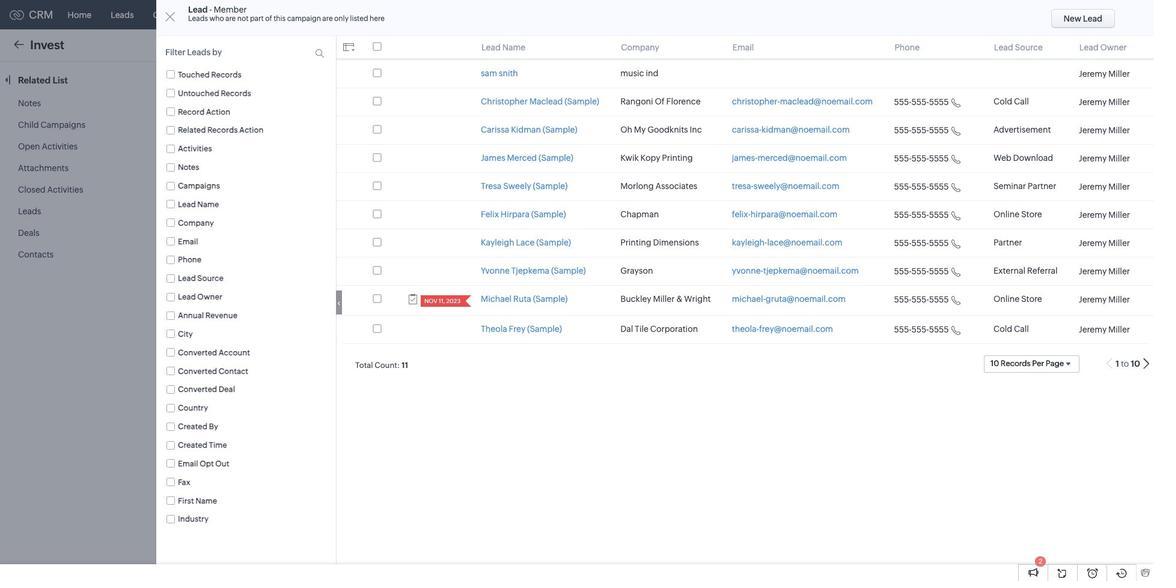 Task type: vqa. For each thing, say whether or not it's contained in the screenshot.
Profile element
yes



Task type: locate. For each thing, give the bounding box(es) containing it.
None button
[[343, 43, 355, 53], [1143, 359, 1149, 370], [343, 43, 355, 53], [1143, 359, 1149, 370]]

logo image
[[10, 10, 24, 20]]

profile element
[[1093, 0, 1126, 29]]



Task type: describe. For each thing, give the bounding box(es) containing it.
profile image
[[1100, 5, 1119, 24]]

previous record image
[[1107, 41, 1113, 49]]

you can select a maximum of 100 records. image
[[373, 42, 382, 51]]



